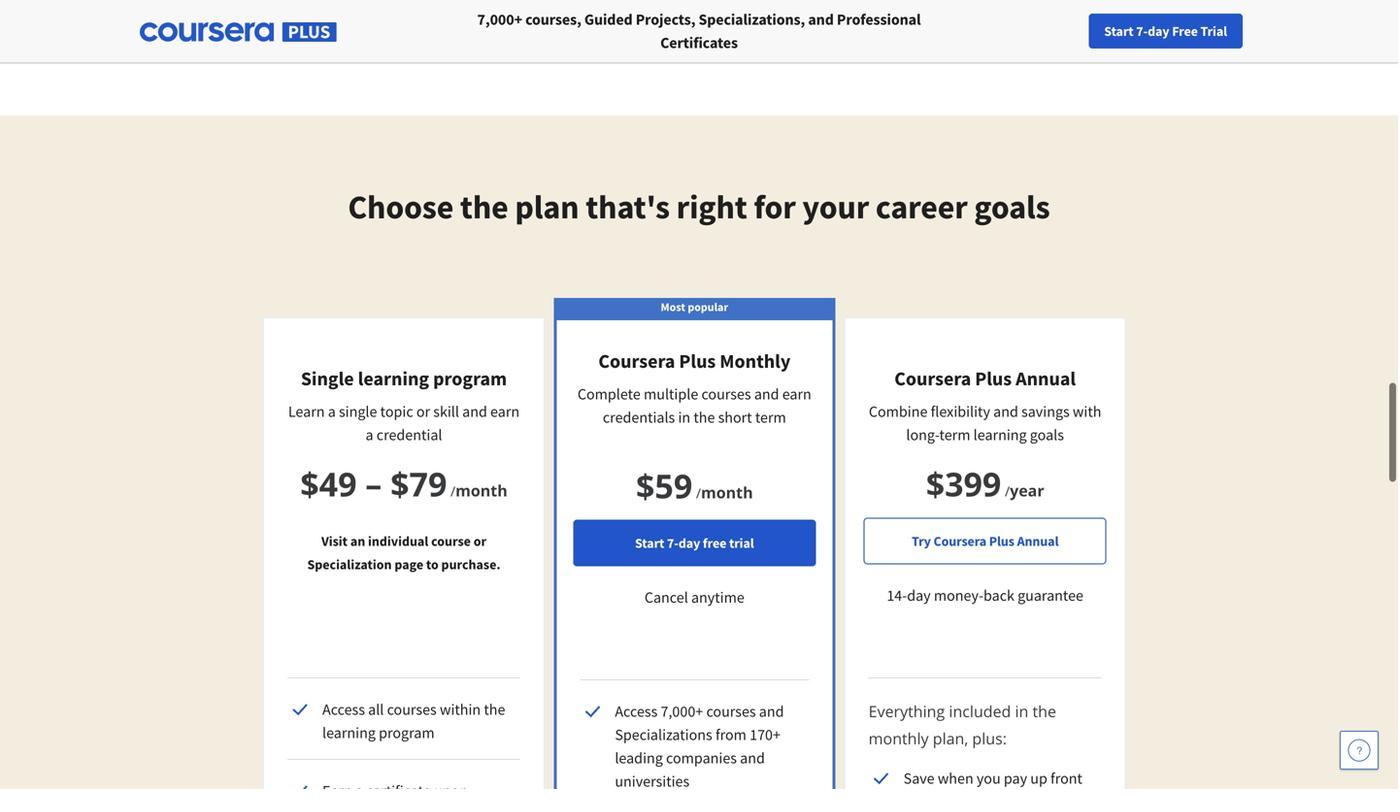 Task type: locate. For each thing, give the bounding box(es) containing it.
help center image
[[1348, 739, 1371, 762]]

learning up topic
[[358, 367, 429, 391]]

7- left show notifications icon at the top right of the page
[[1136, 22, 1148, 40]]

your right find
[[1048, 22, 1074, 40]]

month inside $49 – $79 / month
[[456, 480, 508, 501]]

and up 170+
[[759, 702, 784, 721]]

coursera up complete
[[599, 349, 675, 373]]

1 vertical spatial in
[[1015, 701, 1029, 722]]

1 horizontal spatial your
[[1048, 22, 1074, 40]]

earn inside complete multiple courses and earn credentials in the short term
[[782, 385, 812, 404]]

free
[[1172, 22, 1198, 40]]

0 horizontal spatial a
[[328, 402, 336, 421]]

access inside the access all courses within the learning program
[[322, 700, 365, 720]]

goals inside combine flexibility and savings with long-term learning goals
[[1030, 425, 1064, 445]]

1 horizontal spatial or
[[474, 533, 487, 550]]

0 horizontal spatial access
[[322, 700, 365, 720]]

/ right $79
[[451, 482, 456, 501]]

courses for all
[[387, 700, 437, 720]]

day left free
[[679, 535, 700, 552]]

day for free
[[1148, 22, 1170, 40]]

combine flexibility and savings with long-term learning goals
[[869, 402, 1102, 445]]

a down single
[[366, 425, 373, 445]]

and right skill
[[462, 402, 487, 421]]

7,000+
[[477, 10, 522, 29], [661, 702, 703, 721]]

in
[[678, 408, 691, 427], [1015, 701, 1029, 722]]

1 vertical spatial annual
[[1017, 533, 1059, 550]]

skill
[[433, 402, 459, 421]]

a
[[328, 402, 336, 421], [366, 425, 373, 445]]

1 vertical spatial start
[[635, 535, 664, 552]]

courses inside complete multiple courses and earn credentials in the short term
[[702, 385, 751, 404]]

–
[[365, 461, 382, 506]]

1 horizontal spatial in
[[1015, 701, 1029, 722]]

access up specializations
[[615, 702, 658, 721]]

learning
[[358, 367, 429, 391], [974, 425, 1027, 445], [322, 723, 376, 743]]

goals down savings
[[1030, 425, 1064, 445]]

1 vertical spatial program
[[379, 723, 435, 743]]

in inside everything included in the monthly plan, plus:
[[1015, 701, 1029, 722]]

1 vertical spatial goals
[[1030, 425, 1064, 445]]

earn
[[782, 385, 812, 404], [490, 402, 520, 421]]

0 horizontal spatial /
[[451, 482, 456, 501]]

program
[[433, 367, 507, 391], [379, 723, 435, 743]]

14-day money-back guarantee
[[887, 586, 1084, 605]]

learning down all
[[322, 723, 376, 743]]

you
[[977, 769, 1001, 788]]

plus up the back
[[989, 533, 1015, 550]]

1 vertical spatial or
[[474, 533, 487, 550]]

1 horizontal spatial term
[[940, 425, 971, 445]]

single learning program
[[301, 367, 507, 391]]

year
[[1010, 480, 1044, 501]]

0 horizontal spatial month
[[456, 480, 508, 501]]

try coursera plus annual button
[[864, 518, 1107, 565]]

7,000+ left courses,
[[477, 10, 522, 29]]

2 horizontal spatial /
[[1005, 482, 1010, 501]]

0 horizontal spatial your
[[803, 186, 869, 228]]

day
[[1148, 22, 1170, 40], [679, 535, 700, 552], [907, 586, 931, 605]]

plan,
[[933, 728, 968, 749]]

most
[[661, 300, 686, 315]]

0 vertical spatial your
[[1048, 22, 1074, 40]]

your right for
[[803, 186, 869, 228]]

the
[[460, 186, 509, 228], [694, 408, 715, 427], [484, 700, 505, 720], [1033, 701, 1056, 722]]

and
[[808, 10, 834, 29], [754, 385, 779, 404], [462, 402, 487, 421], [994, 402, 1018, 421], [759, 702, 784, 721], [740, 749, 765, 768]]

coursera
[[594, 32, 652, 51], [599, 349, 675, 373], [895, 367, 971, 391], [934, 533, 987, 550]]

1 horizontal spatial earn
[[782, 385, 812, 404]]

1 horizontal spatial month
[[701, 482, 753, 503]]

for
[[754, 186, 796, 228]]

term down flexibility
[[940, 425, 971, 445]]

1 vertical spatial 7-
[[667, 535, 679, 552]]

multiple
[[644, 385, 698, 404]]

access left all
[[322, 700, 365, 720]]

courses up short
[[702, 385, 751, 404]]

/ right $399
[[1005, 482, 1010, 501]]

1 vertical spatial learning
[[974, 425, 1027, 445]]

1 horizontal spatial a
[[366, 425, 373, 445]]

your
[[1048, 22, 1074, 40], [803, 186, 869, 228]]

program inside the access all courses within the learning program
[[379, 723, 435, 743]]

0 horizontal spatial in
[[678, 408, 691, 427]]

the inside everything included in the monthly plan, plus:
[[1033, 701, 1056, 722]]

single
[[301, 367, 354, 391]]

0 horizontal spatial term
[[755, 408, 786, 427]]

everything included in the monthly plan, plus:
[[869, 701, 1056, 749]]

goals for career
[[974, 186, 1050, 228]]

0 vertical spatial 7-
[[1136, 22, 1148, 40]]

2 horizontal spatial day
[[1148, 22, 1170, 40]]

cancel anytime
[[645, 588, 745, 607]]

term
[[755, 408, 786, 427], [940, 425, 971, 445]]

$399 / year
[[926, 461, 1044, 506]]

free
[[703, 535, 727, 552]]

start right new
[[1104, 22, 1134, 40]]

and down "coursera plus annual"
[[994, 402, 1018, 421]]

term inside complete multiple courses and earn credentials in the short term
[[755, 408, 786, 427]]

back
[[984, 586, 1015, 605]]

plus up combine flexibility and savings with long-term learning goals
[[975, 367, 1012, 391]]

7- for free
[[1136, 22, 1148, 40]]

earn inside learn a single topic or skill and earn a credential
[[490, 402, 520, 421]]

0 vertical spatial goals
[[974, 186, 1050, 228]]

$399
[[926, 461, 1001, 506]]

to
[[426, 556, 439, 573]]

0 horizontal spatial or
[[416, 402, 430, 421]]

access 7,000+ courses and specializations from 170+ leading companies and universities
[[615, 702, 784, 789]]

0 horizontal spatial earn
[[490, 402, 520, 421]]

0 vertical spatial annual
[[1016, 367, 1076, 391]]

1 horizontal spatial 7,000+
[[661, 702, 703, 721]]

and up '2023'
[[808, 10, 834, 29]]

annual inside button
[[1017, 533, 1059, 550]]

/ right $59
[[696, 484, 701, 503]]

/ inside $399 / year
[[1005, 482, 1010, 501]]

annual
[[1016, 367, 1076, 391], [1017, 533, 1059, 550]]

/ for $59
[[696, 484, 701, 503]]

learn a single topic or skill and earn a credential
[[288, 402, 520, 445]]

the left short
[[694, 408, 715, 427]]

with
[[1073, 402, 1102, 421]]

start for start 7-day free trial
[[1104, 22, 1134, 40]]

2 vertical spatial day
[[907, 586, 931, 605]]

or inside visit an individual course or specialization page to purchase.
[[474, 533, 487, 550]]

the right within
[[484, 700, 505, 720]]

coursera right try
[[934, 533, 987, 550]]

0 horizontal spatial day
[[679, 535, 700, 552]]

$49
[[300, 461, 357, 506]]

/
[[451, 482, 456, 501], [1005, 482, 1010, 501], [696, 484, 701, 503]]

day left show notifications icon at the top right of the page
[[1148, 22, 1170, 40]]

save  when you pay up front
[[904, 769, 1083, 789]]

month up free
[[701, 482, 753, 503]]

courses
[[702, 385, 751, 404], [387, 700, 437, 720], [706, 702, 756, 721]]

coursera up flexibility
[[895, 367, 971, 391]]

courses inside the access 7,000+ courses and specializations from 170+ leading companies and universities
[[706, 702, 756, 721]]

access for access all courses within the learning program
[[322, 700, 365, 720]]

day for free
[[679, 535, 700, 552]]

None search field
[[267, 12, 597, 51]]

2 vertical spatial learning
[[322, 723, 376, 743]]

1 vertical spatial day
[[679, 535, 700, 552]]

earn down monthly
[[782, 385, 812, 404]]

0 vertical spatial a
[[328, 402, 336, 421]]

access inside the access 7,000+ courses and specializations from 170+ leading companies and universities
[[615, 702, 658, 721]]

7- left free
[[667, 535, 679, 552]]

0 vertical spatial day
[[1148, 22, 1170, 40]]

goals for learning
[[1030, 425, 1064, 445]]

annual up savings
[[1016, 367, 1076, 391]]

goals right career
[[974, 186, 1050, 228]]

0 vertical spatial in
[[678, 408, 691, 427]]

1 horizontal spatial access
[[615, 702, 658, 721]]

a right the learn at the left of the page
[[328, 402, 336, 421]]

1 vertical spatial 7,000+
[[661, 702, 703, 721]]

learning down flexibility
[[974, 425, 1027, 445]]

guarantee
[[1018, 586, 1084, 605]]

and down monthly
[[754, 385, 779, 404]]

program down all
[[379, 723, 435, 743]]

in down "multiple"
[[678, 408, 691, 427]]

in right included
[[1015, 701, 1029, 722]]

and inside complete multiple courses and earn credentials in the short term
[[754, 385, 779, 404]]

the inside the access all courses within the learning program
[[484, 700, 505, 720]]

/ inside $59 / month
[[696, 484, 701, 503]]

term right short
[[755, 408, 786, 427]]

courses inside the access all courses within the learning program
[[387, 700, 437, 720]]

source: coursera learner outcomes survey 2023
[[542, 32, 856, 51]]

0 horizontal spatial 7-
[[667, 535, 679, 552]]

0 vertical spatial 7,000+
[[477, 10, 522, 29]]

1 horizontal spatial /
[[696, 484, 701, 503]]

14-
[[887, 586, 907, 605]]

when
[[938, 769, 974, 788]]

try
[[912, 533, 931, 550]]

1 horizontal spatial start
[[1104, 22, 1134, 40]]

1 vertical spatial a
[[366, 425, 373, 445]]

month up course
[[456, 480, 508, 501]]

access
[[322, 700, 365, 720], [615, 702, 658, 721]]

flexibility
[[931, 402, 990, 421]]

popular
[[688, 300, 728, 315]]

start up cancel
[[635, 535, 664, 552]]

0 horizontal spatial 7,000+
[[477, 10, 522, 29]]

or up purchase.
[[474, 533, 487, 550]]

plus up "multiple"
[[679, 349, 716, 373]]

courses right all
[[387, 700, 437, 720]]

170+
[[750, 725, 781, 745]]

0 vertical spatial or
[[416, 402, 430, 421]]

or inside learn a single topic or skill and earn a credential
[[416, 402, 430, 421]]

7,000+ courses, guided projects, specializations, and professional certificates
[[477, 10, 921, 52]]

or left skill
[[416, 402, 430, 421]]

plus for $59
[[679, 349, 716, 373]]

career
[[1105, 22, 1142, 40]]

specialization
[[307, 556, 392, 573]]

day left money-
[[907, 586, 931, 605]]

0 vertical spatial start
[[1104, 22, 1134, 40]]

program up skill
[[433, 367, 507, 391]]

coursera image
[[23, 16, 147, 47]]

the right included
[[1033, 701, 1056, 722]]

save
[[904, 769, 935, 788]]

annual down year
[[1017, 533, 1059, 550]]

$79
[[391, 461, 447, 506]]

find
[[1021, 22, 1046, 40]]

courses up from
[[706, 702, 756, 721]]

an
[[350, 533, 365, 550]]

earn right skill
[[490, 402, 520, 421]]

0 horizontal spatial start
[[635, 535, 664, 552]]

most popular
[[661, 300, 728, 315]]

7,000+ up specializations
[[661, 702, 703, 721]]

outcomes
[[708, 32, 774, 51]]

professional
[[837, 10, 921, 29]]

or
[[416, 402, 430, 421], [474, 533, 487, 550]]

courses for 7,000+
[[706, 702, 756, 721]]

1 horizontal spatial 7-
[[1136, 22, 1148, 40]]

universities
[[615, 772, 690, 789]]

monthly
[[869, 728, 929, 749]]

coursera down guided
[[594, 32, 652, 51]]

page
[[395, 556, 423, 573]]

complete
[[578, 385, 641, 404]]



Task type: vqa. For each thing, say whether or not it's contained in the screenshot.
start associated with Start 7-day free trial
yes



Task type: describe. For each thing, give the bounding box(es) containing it.
courses for multiple
[[702, 385, 751, 404]]

right
[[677, 186, 747, 228]]

0 vertical spatial program
[[433, 367, 507, 391]]

and inside learn a single topic or skill and earn a credential
[[462, 402, 487, 421]]

show notifications image
[[1173, 24, 1196, 48]]

/ for $399
[[1005, 482, 1010, 501]]

that's
[[586, 186, 670, 228]]

choose the plan that's right for your career goals
[[348, 186, 1050, 228]]

specializations
[[615, 725, 713, 745]]

up
[[1031, 769, 1048, 788]]

coursera inside try coursera plus annual button
[[934, 533, 987, 550]]

monthly
[[720, 349, 791, 373]]

access for access 7,000+ courses and specializations from 170+ leading companies and universities
[[615, 702, 658, 721]]

anytime
[[691, 588, 745, 607]]

purchase.
[[441, 556, 501, 573]]

access all courses within the learning program
[[322, 700, 505, 743]]

complete multiple courses and earn credentials in the short term
[[578, 385, 812, 427]]

plus inside try coursera plus annual button
[[989, 533, 1015, 550]]

savings
[[1022, 402, 1070, 421]]

the left plan
[[460, 186, 509, 228]]

career
[[876, 186, 968, 228]]

1 vertical spatial your
[[803, 186, 869, 228]]

money-
[[934, 586, 984, 605]]

coursera plus image
[[140, 22, 337, 42]]

or for course
[[474, 533, 487, 550]]

choose
[[348, 186, 454, 228]]

start for start 7-day free trial
[[635, 535, 664, 552]]

visit
[[321, 533, 348, 550]]

7- for free
[[667, 535, 679, 552]]

from
[[716, 725, 747, 745]]

topic
[[380, 402, 413, 421]]

learner
[[655, 32, 705, 51]]

2023
[[825, 32, 856, 51]]

plus for $399
[[975, 367, 1012, 391]]

in inside complete multiple courses and earn credentials in the short term
[[678, 408, 691, 427]]

leading
[[615, 749, 663, 768]]

coursera plus monthly
[[599, 349, 791, 373]]

short
[[718, 408, 752, 427]]

start 7-day free trial
[[1104, 22, 1227, 40]]

$59 / month
[[636, 463, 753, 508]]

month inside $59 / month
[[701, 482, 753, 503]]

7,000+ inside 7,000+ courses, guided projects, specializations, and professional certificates
[[477, 10, 522, 29]]

included
[[949, 701, 1011, 722]]

guided
[[584, 10, 633, 29]]

find your new career
[[1021, 22, 1142, 40]]

7,000+ inside the access 7,000+ courses and specializations from 170+ leading companies and universities
[[661, 702, 703, 721]]

survey
[[777, 32, 822, 51]]

credential
[[377, 425, 442, 445]]

cancel
[[645, 588, 688, 607]]

try coursera plus annual
[[912, 533, 1059, 550]]

specializations,
[[699, 10, 805, 29]]

within
[[440, 700, 481, 720]]

the inside complete multiple courses and earn credentials in the short term
[[694, 408, 715, 427]]

individual
[[368, 533, 429, 550]]

term inside combine flexibility and savings with long-term learning goals
[[940, 425, 971, 445]]

projects,
[[636, 10, 696, 29]]

new
[[1077, 22, 1102, 40]]

source:
[[542, 32, 591, 51]]

$59
[[636, 463, 693, 508]]

visit an individual course or specialization page to purchase.
[[307, 533, 501, 573]]

courses,
[[525, 10, 581, 29]]

pay
[[1004, 769, 1027, 788]]

certificates
[[660, 33, 738, 52]]

long-
[[906, 425, 940, 445]]

/ inside $49 – $79 / month
[[451, 482, 456, 501]]

companies
[[666, 749, 737, 768]]

and inside 7,000+ courses, guided projects, specializations, and professional certificates
[[808, 10, 834, 29]]

start 7-day free trial button
[[1089, 14, 1243, 49]]

learning inside combine flexibility and savings with long-term learning goals
[[974, 425, 1027, 445]]

all
[[368, 700, 384, 720]]

or for topic
[[416, 402, 430, 421]]

and down 170+
[[740, 749, 765, 768]]

plus:
[[972, 728, 1007, 749]]

front
[[1051, 769, 1083, 788]]

credentials
[[603, 408, 675, 427]]

find your new career link
[[1011, 19, 1152, 44]]

single
[[339, 402, 377, 421]]

trial
[[729, 535, 754, 552]]

and inside combine flexibility and savings with long-term learning goals
[[994, 402, 1018, 421]]

$49 – $79 / month
[[300, 461, 508, 506]]

1 horizontal spatial day
[[907, 586, 931, 605]]

learn
[[288, 402, 325, 421]]

trial
[[1201, 22, 1227, 40]]

combine
[[869, 402, 928, 421]]

your inside find your new career link
[[1048, 22, 1074, 40]]

plan
[[515, 186, 579, 228]]

learning inside the access all courses within the learning program
[[322, 723, 376, 743]]

start 7-day free trial
[[635, 535, 754, 552]]

start 7-day free trial button
[[573, 520, 816, 567]]

course
[[431, 533, 471, 550]]

0 vertical spatial learning
[[358, 367, 429, 391]]



